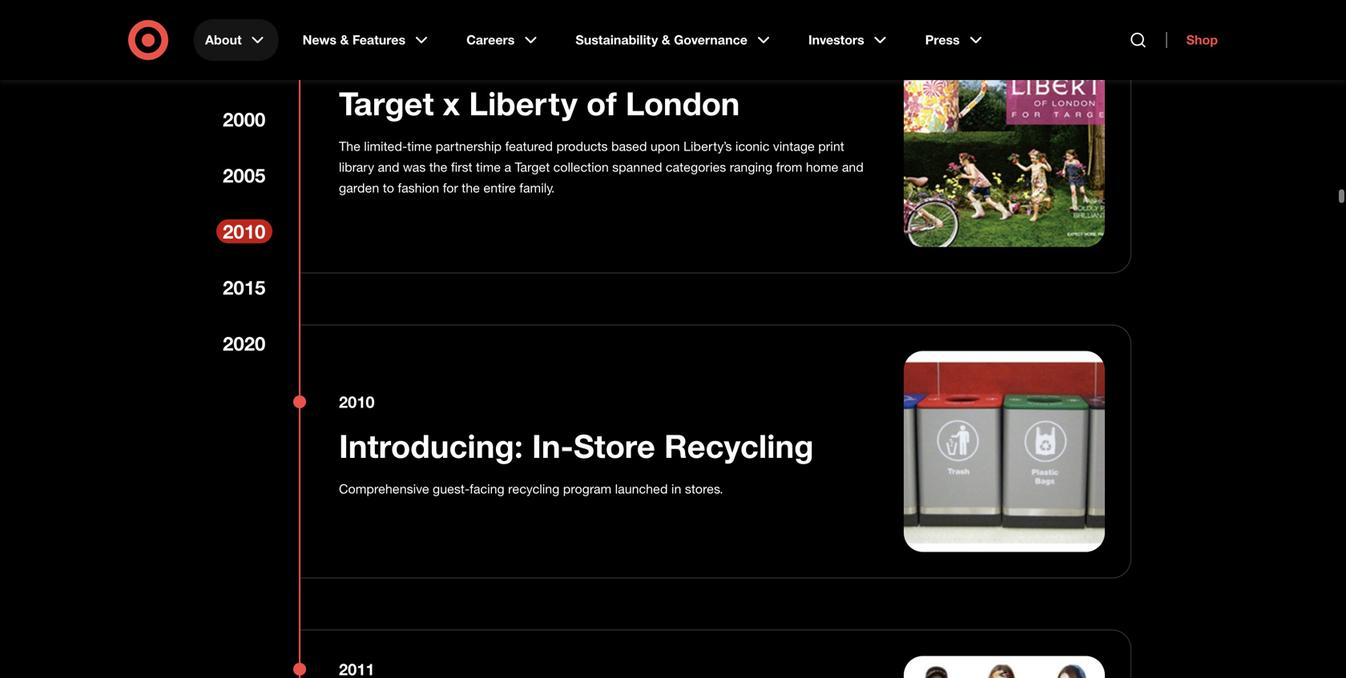 Task type: describe. For each thing, give the bounding box(es) containing it.
the
[[339, 139, 360, 154]]

2015 link
[[216, 276, 272, 300]]

to
[[383, 180, 394, 196]]

investors
[[809, 32, 864, 48]]

1 horizontal spatial 2010
[[339, 393, 375, 412]]

2005 link
[[216, 163, 272, 188]]

1 horizontal spatial time
[[476, 159, 501, 175]]

target inside the limited-time partnership featured products based upon liberty's iconic vintage print library and was the first time a target collection spanned categories ranging from home and garden to fashion for the entire family.
[[515, 159, 550, 175]]

iconic
[[736, 139, 770, 154]]

based
[[611, 139, 647, 154]]

liberty's
[[684, 139, 732, 154]]

recycling
[[508, 482, 560, 497]]

target x liberty of london
[[339, 84, 740, 123]]

careers link
[[455, 19, 552, 61]]

fashion
[[398, 180, 439, 196]]

was
[[403, 159, 426, 175]]

partnership
[[436, 139, 502, 154]]

first
[[451, 159, 472, 175]]

2005
[[223, 164, 266, 187]]

press link
[[914, 19, 997, 61]]

from
[[776, 159, 802, 175]]

print
[[818, 139, 844, 154]]

news & features link
[[291, 19, 442, 61]]

stores.
[[685, 482, 723, 497]]

0 vertical spatial the
[[429, 159, 447, 175]]

0 vertical spatial target
[[339, 84, 434, 123]]

upon
[[651, 139, 680, 154]]

family.
[[519, 180, 555, 196]]

2010 link
[[216, 220, 272, 244]]

2020 link
[[216, 332, 272, 356]]

ranging
[[730, 159, 773, 175]]

comprehensive
[[339, 482, 429, 497]]

comprehensive guest-facing recycling program launched in stores.
[[339, 482, 723, 497]]

about link
[[194, 19, 279, 61]]

0 horizontal spatial time
[[407, 139, 432, 154]]

of
[[587, 84, 617, 123]]

in-
[[532, 427, 574, 466]]

2010 inside 2010 link
[[223, 220, 266, 243]]

program
[[563, 482, 612, 497]]



Task type: vqa. For each thing, say whether or not it's contained in the screenshot.
1st high- from left
no



Task type: locate. For each thing, give the bounding box(es) containing it.
2000
[[223, 108, 266, 131]]

featured products
[[505, 139, 608, 154]]

0 vertical spatial 2010
[[223, 220, 266, 243]]

in
[[671, 482, 681, 497]]

1 and from the left
[[378, 159, 399, 175]]

0 vertical spatial time
[[407, 139, 432, 154]]

1 vertical spatial target
[[515, 159, 550, 175]]

a group of boxes image
[[904, 351, 1105, 553]]

guest-
[[433, 482, 470, 497]]

2000 link
[[216, 107, 272, 131]]

home
[[806, 159, 839, 175]]

0 horizontal spatial 2010
[[223, 220, 266, 243]]

target
[[339, 84, 434, 123], [515, 159, 550, 175]]

0 horizontal spatial and
[[378, 159, 399, 175]]

sustainability
[[576, 32, 658, 48]]

liberty
[[469, 84, 578, 123]]

target up limited-
[[339, 84, 434, 123]]

the
[[429, 159, 447, 175], [462, 180, 480, 196]]

1 horizontal spatial and
[[842, 159, 864, 175]]

time
[[407, 139, 432, 154], [476, 159, 501, 175]]

the limited-time partnership featured products based upon liberty's iconic vintage print library and was the first time a target collection spanned categories ranging from home and garden to fashion for the entire family.
[[339, 139, 864, 196]]

1 vertical spatial time
[[476, 159, 501, 175]]

1 horizontal spatial the
[[462, 180, 480, 196]]

2 and from the left
[[842, 159, 864, 175]]

about
[[205, 32, 242, 48]]

shop link
[[1166, 32, 1218, 48]]

1 & from the left
[[340, 32, 349, 48]]

1 vertical spatial the
[[462, 180, 480, 196]]

0 horizontal spatial the
[[429, 159, 447, 175]]

1 horizontal spatial &
[[662, 32, 670, 48]]

2 & from the left
[[662, 32, 670, 48]]

time up 'was'
[[407, 139, 432, 154]]

2020
[[223, 332, 266, 355]]

& for governance
[[662, 32, 670, 48]]

&
[[340, 32, 349, 48], [662, 32, 670, 48]]

garden
[[339, 180, 379, 196]]

& for features
[[340, 32, 349, 48]]

limited-
[[364, 139, 407, 154]]

launched
[[615, 482, 668, 497]]

introducing: in-store recycling
[[339, 427, 814, 466]]

and up to
[[378, 159, 399, 175]]

& left governance
[[662, 32, 670, 48]]

store
[[574, 427, 655, 466]]

news
[[303, 32, 337, 48]]

categories
[[666, 159, 726, 175]]

1 horizontal spatial target
[[515, 159, 550, 175]]

2015
[[223, 276, 266, 299]]

features
[[352, 32, 406, 48]]

investors link
[[797, 19, 901, 61]]

press
[[925, 32, 960, 48]]

london
[[626, 84, 740, 123]]

governance
[[674, 32, 748, 48]]

0 horizontal spatial target
[[339, 84, 434, 123]]

sustainability & governance
[[576, 32, 748, 48]]

collection
[[553, 159, 609, 175]]

& right news
[[340, 32, 349, 48]]

facing
[[470, 482, 505, 497]]

spanned
[[612, 159, 662, 175]]

1 vertical spatial 2010
[[339, 393, 375, 412]]

for
[[443, 180, 458, 196]]

and down print
[[842, 159, 864, 175]]

x
[[443, 84, 460, 123]]

0 horizontal spatial &
[[340, 32, 349, 48]]

a group of people in clothing running image
[[904, 46, 1105, 247]]

target up the family.
[[515, 159, 550, 175]]

a
[[504, 159, 511, 175]]

the left first
[[429, 159, 447, 175]]

2010
[[223, 220, 266, 243], [339, 393, 375, 412]]

recycling
[[664, 427, 814, 466]]

time left "a"
[[476, 159, 501, 175]]

careers
[[466, 32, 515, 48]]

entire
[[483, 180, 516, 196]]

introducing:
[[339, 427, 523, 466]]

vintage
[[773, 139, 815, 154]]

shop
[[1186, 32, 1218, 48]]

news & features
[[303, 32, 406, 48]]

library
[[339, 159, 374, 175]]

the right for
[[462, 180, 480, 196]]

and
[[378, 159, 399, 175], [842, 159, 864, 175]]

sustainability & governance link
[[564, 19, 784, 61]]



